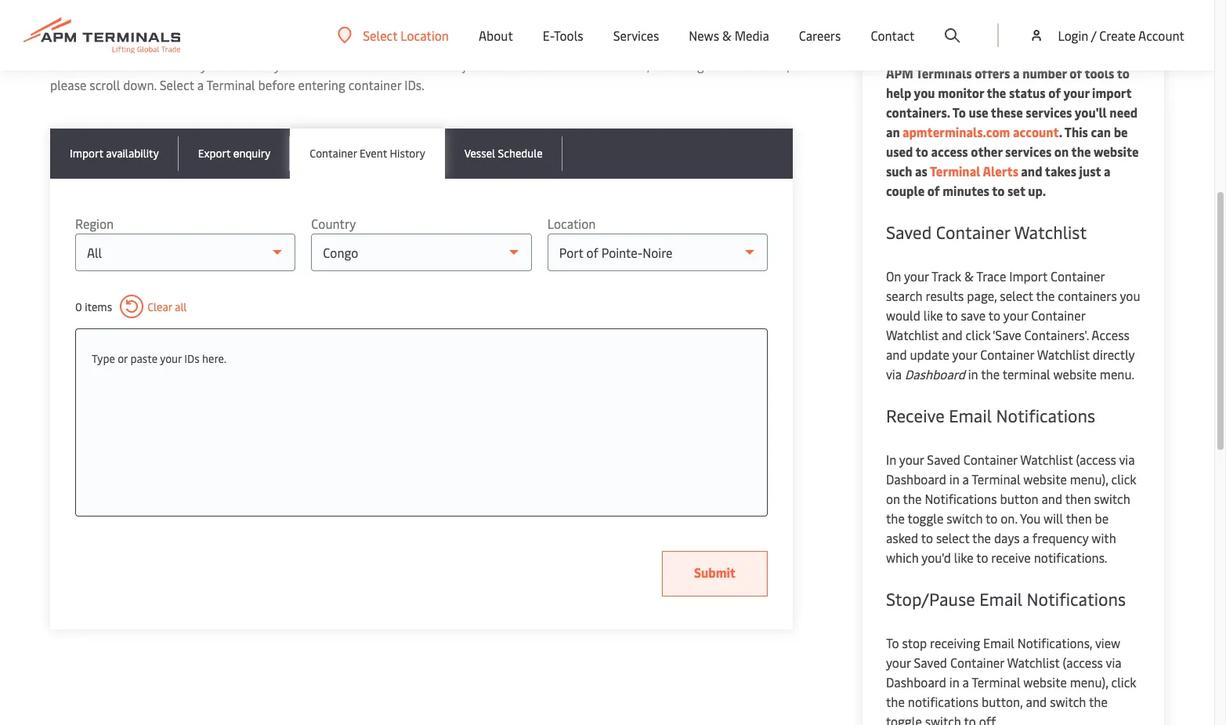 Task type: vqa. For each thing, say whether or not it's contained in the screenshot.
Directions
no



Task type: locate. For each thing, give the bounding box(es) containing it.
our
[[424, 56, 442, 74]]

to inside our global t&t tool allows you to check your containers located at our major terminals. for other terminals, including joint ventures, please scroll down. select a terminal before entering container ids.
[[224, 56, 236, 74]]

1 vertical spatial other
[[971, 143, 1003, 160]]

import right trace in the right top of the page
[[1010, 267, 1048, 285]]

in up receive email notifications
[[969, 365, 979, 382]]

click inside on your track & trace import container search results page, select the containers you would like to save to your container watchlist and click 'save containers'. access and update your container watchlist directly via
[[966, 326, 991, 343]]

to left off.
[[964, 712, 976, 725]]

for
[[539, 56, 558, 74]]

such
[[886, 162, 913, 179]]

0 vertical spatial select
[[1000, 287, 1034, 304]]

1 vertical spatial &
[[965, 267, 974, 285]]

1 horizontal spatial be
[[1114, 123, 1128, 140]]

1 horizontal spatial you
[[914, 84, 936, 101]]

then right will
[[1066, 509, 1092, 527]]

be up with
[[1095, 509, 1109, 527]]

then
[[1066, 490, 1092, 507], [1066, 509, 1092, 527]]

to up the import
[[1117, 64, 1130, 82]]

select inside our global t&t tool allows you to check your containers located at our major terminals. for other terminals, including joint ventures, please scroll down. select a terminal before entering container ids.
[[160, 76, 194, 93]]

select
[[363, 26, 398, 44], [160, 76, 194, 93]]

create
[[1100, 27, 1136, 44]]

0 horizontal spatial import
[[70, 146, 103, 161]]

you up access
[[1120, 287, 1141, 304]]

a up the notifications
[[963, 673, 969, 691]]

of
[[220, 13, 241, 43], [1070, 64, 1083, 82], [1049, 84, 1061, 101], [928, 182, 940, 199]]

terminals,
[[594, 56, 650, 74]]

to right save at the top right of page
[[989, 306, 1001, 324]]

to left 'check'
[[224, 56, 236, 74]]

your inside to stop receiving email notifications, view your saved container watchlist (access via dashboard in a terminal website menu), click the notifications button, and switch the toggle switch to off.
[[886, 654, 911, 671]]

click down view
[[1112, 673, 1137, 691]]

select up you'd
[[937, 529, 970, 546]]

our global t&t tool allows you to check your containers located at our major terminals. for other terminals, including joint ventures, please scroll down. select a terminal before entering container ids.
[[50, 56, 790, 93]]

services up number
[[1015, 10, 1095, 40]]

switch down the notifications
[[925, 712, 962, 725]]

0 vertical spatial import
[[70, 146, 103, 161]]

0 vertical spatial notifications
[[997, 404, 1096, 427]]

to left set
[[992, 182, 1005, 199]]

menu),
[[1070, 470, 1109, 488], [1070, 673, 1109, 691]]

0 vertical spatial toggle
[[908, 509, 944, 527]]

contact
[[871, 27, 915, 44]]

0 horizontal spatial other
[[561, 56, 591, 74]]

1 vertical spatial select
[[160, 76, 194, 93]]

apmterminals.com account
[[900, 123, 1059, 140]]

0 vertical spatial dashboard
[[905, 365, 966, 382]]

status
[[1009, 84, 1046, 101]]

and
[[1021, 162, 1043, 179], [942, 326, 963, 343], [886, 346, 907, 363], [1042, 490, 1063, 507], [1026, 693, 1047, 710]]

terminal inside our global t&t tool allows you to check your containers located at our major terminals. for other terminals, including joint ventures, please scroll down. select a terminal before entering container ids.
[[206, 76, 255, 93]]

results
[[926, 287, 964, 304]]

your right the update
[[953, 346, 978, 363]]

to left use
[[953, 103, 966, 121]]

your
[[274, 56, 299, 74], [1064, 84, 1090, 101], [904, 267, 929, 285], [1004, 306, 1029, 324], [953, 346, 978, 363], [160, 351, 182, 366], [900, 451, 924, 468], [886, 654, 911, 671]]

(access inside "in your saved container watchlist (access via dashboard in a terminal website menu), click on the notifications button and then switch the toggle switch to on. you will then be asked to select the days a frequency with which you'd like to receive notifications."
[[1076, 451, 1117, 468]]

and up up.
[[1021, 162, 1043, 179]]

services
[[1015, 10, 1095, 40], [613, 27, 659, 44]]

2 vertical spatial in
[[950, 673, 960, 691]]

0 vertical spatial click
[[966, 326, 991, 343]]

2 vertical spatial notifications
[[1027, 587, 1126, 611]]

2 vertical spatial click
[[1112, 673, 1137, 691]]

your right the in
[[900, 451, 924, 468]]

services down account
[[1006, 143, 1052, 160]]

days
[[995, 529, 1020, 546]]

0 horizontal spatial &
[[723, 27, 732, 44]]

ids.
[[405, 76, 425, 93]]

notifications inside "in your saved container watchlist (access via dashboard in a terminal website menu), click on the notifications button and then switch the toggle switch to on. you will then be asked to select the days a frequency with which you'd like to receive notifications."
[[925, 490, 997, 507]]

1 vertical spatial you
[[914, 84, 936, 101]]

and right button,
[[1026, 693, 1047, 710]]

a
[[1013, 64, 1020, 82], [197, 76, 204, 93], [1104, 162, 1111, 179], [963, 470, 969, 488], [1023, 529, 1030, 546], [963, 673, 969, 691]]

0 horizontal spatial you
[[201, 56, 221, 74]]

please
[[50, 76, 87, 93]]

select down allows at left top
[[160, 76, 194, 93]]

watchlist down the notifications,
[[1007, 654, 1060, 671]]

to left on.
[[986, 509, 998, 527]]

contact button
[[871, 0, 915, 71]]

your inside apm terminals offers a number of tools to help you monitor the status of your import containers. to use these services you'll need an
[[1064, 84, 1090, 101]]

1 vertical spatial (access
[[1063, 654, 1104, 671]]

notifications for receive email notifications
[[997, 404, 1096, 427]]

saved down 'receive'
[[927, 451, 961, 468]]

your inside "in your saved container watchlist (access via dashboard in a terminal website menu), click on the notifications button and then switch the toggle switch to on. you will then be asked to select the days a frequency with which you'd like to receive notifications."
[[900, 451, 924, 468]]

on down the in
[[886, 490, 901, 507]]

watchlist up button
[[1021, 451, 1073, 468]]

0 horizontal spatial containers
[[302, 56, 361, 74]]

2 vertical spatial dashboard
[[886, 673, 947, 691]]

about
[[479, 27, 513, 44]]

a down allows at left top
[[197, 76, 204, 93]]

1 horizontal spatial import
[[1010, 267, 1048, 285]]

in
[[969, 365, 979, 382], [950, 470, 960, 488], [950, 673, 960, 691]]

1 horizontal spatial other
[[971, 143, 1003, 160]]

import inside on your track & trace import container search results page, select the containers you would like to save to your container watchlist and click 'save containers'. access and update your container watchlist directly via
[[1010, 267, 1048, 285]]

allows
[[162, 56, 198, 74]]

1 vertical spatial services
[[1006, 143, 1052, 160]]

select up located
[[363, 26, 398, 44]]

select location
[[363, 26, 449, 44]]

0 vertical spatial select
[[363, 26, 398, 44]]

1 vertical spatial notifications
[[925, 490, 997, 507]]

then up 'frequency'
[[1066, 490, 1092, 507]]

containers up entering
[[302, 56, 361, 74]]

0 vertical spatial saved
[[886, 220, 932, 244]]

containers inside on your track & trace import container search results page, select the containers you would like to save to your container watchlist and click 'save containers'. access and update your container watchlist directly via
[[1058, 287, 1118, 304]]

these
[[991, 103, 1023, 121]]

saved container watchlist
[[886, 220, 1087, 244]]

2 vertical spatial email
[[984, 634, 1015, 651]]

your up the you'll on the top of the page
[[1064, 84, 1090, 101]]

toggle up asked
[[908, 509, 944, 527]]

1 vertical spatial import
[[1010, 267, 1048, 285]]

0 vertical spatial &
[[723, 27, 732, 44]]

items
[[85, 299, 112, 314]]

select
[[1000, 287, 1034, 304], [937, 529, 970, 546]]

watchlist inside "in your saved container watchlist (access via dashboard in a terminal website menu), click on the notifications button and then switch the toggle switch to on. you will then be asked to select the days a frequency with which you'd like to receive notifications."
[[1021, 451, 1073, 468]]

1 horizontal spatial location
[[548, 215, 596, 232]]

email right receiving
[[984, 634, 1015, 651]]

notifications left button
[[925, 490, 997, 507]]

1 vertical spatial be
[[1095, 509, 1109, 527]]

0 horizontal spatial be
[[1095, 509, 1109, 527]]

directly
[[1093, 346, 1135, 363]]

terminal inside to stop receiving email notifications, view your saved container watchlist (access via dashboard in a terminal website menu), click the notifications button, and switch the toggle switch to off.
[[972, 673, 1021, 691]]

and inside to stop receiving email notifications, view your saved container watchlist (access via dashboard in a terminal website menu), click the notifications button, and switch the toggle switch to off.
[[1026, 693, 1047, 710]]

to up as
[[916, 143, 929, 160]]

your down stop
[[886, 654, 911, 671]]

1 horizontal spatial on
[[1055, 143, 1069, 160]]

region
[[75, 215, 114, 232]]

email right 'receive'
[[949, 404, 992, 427]]

.
[[1059, 123, 1063, 140]]

0 vertical spatial (access
[[1076, 451, 1117, 468]]

website
[[1094, 143, 1139, 160], [1054, 365, 1097, 382], [1024, 470, 1067, 488], [1024, 673, 1067, 691]]

email for receive
[[949, 404, 992, 427]]

in up the notifications
[[950, 673, 960, 691]]

1 vertical spatial like
[[954, 549, 974, 566]]

None text field
[[92, 345, 752, 373]]

saved down stop
[[914, 654, 948, 671]]

import left availability
[[70, 146, 103, 161]]

and inside "in your saved container watchlist (access via dashboard in a terminal website menu), click on the notifications button and then switch the toggle switch to on. you will then be asked to select the days a frequency with which you'd like to receive notifications."
[[1042, 490, 1063, 507]]

0 vertical spatial in
[[969, 365, 979, 382]]

menu), down view
[[1070, 673, 1109, 691]]

container inside to stop receiving email notifications, view your saved container watchlist (access via dashboard in a terminal website menu), click the notifications button, and switch the toggle switch to off.
[[951, 654, 1005, 671]]

news & media
[[689, 27, 770, 44]]

a right just at right top
[[1104, 162, 1111, 179]]

watchlist
[[1015, 220, 1087, 244], [886, 326, 939, 343], [1037, 346, 1090, 363], [1021, 451, 1073, 468], [1007, 654, 1060, 671]]

select inside "in your saved container watchlist (access via dashboard in a terminal website menu), click on the notifications button and then switch the toggle switch to on. you will then be asked to select the days a frequency with which you'd like to receive notifications."
[[937, 529, 970, 546]]

you up containers.
[[914, 84, 936, 101]]

1 horizontal spatial to
[[953, 103, 966, 121]]

toggle inside "in your saved container watchlist (access via dashboard in a terminal website menu), click on the notifications button and then switch the toggle switch to on. you will then be asked to select the days a frequency with which you'd like to receive notifications."
[[908, 509, 944, 527]]

via inside "in your saved container watchlist (access via dashboard in a terminal website menu), click on the notifications button and then switch the toggle switch to on. you will then be asked to select the days a frequency with which you'd like to receive notifications."
[[1120, 451, 1135, 468]]

dashboard down the update
[[905, 365, 966, 382]]

page,
[[967, 287, 997, 304]]

0 vertical spatial containers
[[302, 56, 361, 74]]

access
[[932, 143, 969, 160]]

0 vertical spatial via
[[886, 365, 902, 382]]

toggle down the notifications
[[886, 712, 922, 725]]

1 horizontal spatial &
[[965, 267, 974, 285]]

tools
[[1085, 64, 1115, 82]]

saved inside "in your saved container watchlist (access via dashboard in a terminal website menu), click on the notifications button and then switch the toggle switch to on. you will then be asked to select the days a frequency with which you'd like to receive notifications."
[[927, 451, 961, 468]]

services
[[1026, 103, 1073, 121], [1006, 143, 1052, 160]]

to down 'results'
[[946, 306, 958, 324]]

other right for
[[561, 56, 591, 74]]

toggle inside to stop receiving email notifications, view your saved container watchlist (access via dashboard in a terminal website menu), click the notifications button, and switch the toggle switch to off.
[[886, 712, 922, 725]]

& left trace in the right top of the page
[[965, 267, 974, 285]]

as
[[915, 162, 928, 179]]

0 vertical spatial like
[[924, 306, 943, 324]]

receiving
[[930, 634, 981, 651]]

and down save at the top right of page
[[942, 326, 963, 343]]

0 horizontal spatial on
[[886, 490, 901, 507]]

0 horizontal spatial like
[[924, 306, 943, 324]]

on
[[886, 267, 902, 285]]

email inside to stop receiving email notifications, view your saved container watchlist (access via dashboard in a terminal website menu), click the notifications button, and switch the toggle switch to off.
[[984, 634, 1015, 651]]

terminal down access
[[930, 162, 981, 179]]

1 menu), from the top
[[1070, 470, 1109, 488]]

on up takes
[[1055, 143, 1069, 160]]

containers up access
[[1058, 287, 1118, 304]]

1 vertical spatial email
[[980, 587, 1023, 611]]

be down need
[[1114, 123, 1128, 140]]

notifications,
[[1018, 634, 1093, 651]]

down.
[[123, 76, 157, 93]]

(access
[[1076, 451, 1117, 468], [1063, 654, 1104, 671]]

import availability button
[[50, 129, 178, 179]]

notifications down terminal
[[997, 404, 1096, 427]]

like down 'results'
[[924, 306, 943, 324]]

website down can
[[1094, 143, 1139, 160]]

click down save at the top right of page
[[966, 326, 991, 343]]

website up button
[[1024, 470, 1067, 488]]

2 vertical spatial via
[[1106, 654, 1122, 671]]

0 vertical spatial menu),
[[1070, 470, 1109, 488]]

menu), up with
[[1070, 470, 1109, 488]]

0 vertical spatial services
[[1026, 103, 1073, 121]]

switch
[[1095, 490, 1131, 507], [947, 509, 983, 527], [1050, 693, 1087, 710], [925, 712, 962, 725]]

2 horizontal spatial you
[[1120, 287, 1141, 304]]

0 vertical spatial be
[[1114, 123, 1128, 140]]

export еnquiry button
[[178, 129, 290, 179]]

you right allows at left top
[[201, 56, 221, 74]]

containers inside our global t&t tool allows you to check your containers located at our major terminals. for other terminals, including joint ventures, please scroll down. select a terminal before entering container ids.
[[302, 56, 361, 74]]

select down trace in the right top of the page
[[1000, 287, 1034, 304]]

1 vertical spatial toggle
[[886, 712, 922, 725]]

ventures,
[[737, 56, 790, 74]]

save
[[961, 306, 986, 324]]

personalised services
[[886, 10, 1095, 40]]

a right days
[[1023, 529, 1030, 546]]

receive
[[992, 549, 1031, 566]]

1 vertical spatial containers
[[1058, 287, 1118, 304]]

and up will
[[1042, 490, 1063, 507]]

and takes just a couple of minutes to set up.
[[886, 162, 1111, 199]]

0 vertical spatial then
[[1066, 490, 1092, 507]]

0 horizontal spatial to
[[886, 634, 899, 651]]

1 vertical spatial on
[[886, 490, 901, 507]]

to left stop
[[886, 634, 899, 651]]

services up .
[[1026, 103, 1073, 121]]

switch left on.
[[947, 509, 983, 527]]

saved inside to stop receiving email notifications, view your saved container watchlist (access via dashboard in a terminal website menu), click the notifications button, and switch the toggle switch to off.
[[914, 654, 948, 671]]

frequency
[[1033, 529, 1089, 546]]

1 vertical spatial via
[[1120, 451, 1135, 468]]

other down apmterminals.com account link
[[971, 143, 1003, 160]]

apm terminals offers a number of tools to help you monitor the status of your import containers. to use these services you'll need an
[[886, 64, 1138, 140]]

0 vertical spatial email
[[949, 404, 992, 427]]

1 horizontal spatial select
[[1000, 287, 1034, 304]]

about button
[[479, 0, 513, 71]]

event
[[360, 146, 387, 161]]

other inside our global t&t tool allows you to check your containers located at our major terminals. for other terminals, including joint ventures, please scroll down. select a terminal before entering container ids.
[[561, 56, 591, 74]]

to inside the . this can be used to access other services on the website such as
[[916, 143, 929, 160]]

you
[[1021, 509, 1041, 527]]

be inside the . this can be used to access other services on the website such as
[[1114, 123, 1128, 140]]

0 vertical spatial on
[[1055, 143, 1069, 160]]

to inside to stop receiving email notifications, view your saved container watchlist (access via dashboard in a terminal website menu), click the notifications button, and switch the toggle switch to off.
[[886, 634, 899, 651]]

watchlist down up.
[[1015, 220, 1087, 244]]

terminal down 'check'
[[206, 76, 255, 93]]

1 vertical spatial in
[[950, 470, 960, 488]]

website left menu.
[[1054, 365, 1097, 382]]

& right news
[[723, 27, 732, 44]]

your inside our global t&t tool allows you to check your containers located at our major terminals. for other terminals, including joint ventures, please scroll down. select a terminal before entering container ids.
[[274, 56, 299, 74]]

1 vertical spatial dashboard
[[886, 470, 947, 488]]

0 vertical spatial other
[[561, 56, 591, 74]]

1 horizontal spatial like
[[954, 549, 974, 566]]

saved down couple
[[886, 220, 932, 244]]

services up terminals,
[[613, 27, 659, 44]]

tab list
[[50, 129, 793, 179]]

search
[[886, 287, 923, 304]]

be
[[1114, 123, 1128, 140], [1095, 509, 1109, 527]]

country
[[311, 215, 356, 232]]

0 horizontal spatial services
[[613, 27, 659, 44]]

be inside "in your saved container watchlist (access via dashboard in a terminal website menu), click on the notifications button and then switch the toggle switch to on. you will then be asked to select the days a frequency with which you'd like to receive notifications."
[[1095, 509, 1109, 527]]

apmterminals.com account link
[[900, 123, 1059, 140]]

a inside our global t&t tool allows you to check your containers located at our major terminals. for other terminals, including joint ventures, please scroll down. select a terminal before entering container ids.
[[197, 76, 204, 93]]

0 horizontal spatial location
[[401, 26, 449, 44]]

to
[[224, 56, 236, 74], [1117, 64, 1130, 82], [916, 143, 929, 160], [992, 182, 1005, 199], [946, 306, 958, 324], [989, 306, 1001, 324], [986, 509, 998, 527], [922, 529, 934, 546], [977, 549, 989, 566], [964, 712, 976, 725]]

1 vertical spatial to
[[886, 634, 899, 651]]

0 vertical spatial you
[[201, 56, 221, 74]]

2 vertical spatial you
[[1120, 287, 1141, 304]]

you inside apm terminals offers a number of tools to help you monitor the status of your import containers. to use these services you'll need an
[[914, 84, 936, 101]]

0 horizontal spatial select
[[160, 76, 194, 93]]

email down receive
[[980, 587, 1023, 611]]

0 horizontal spatial select
[[937, 529, 970, 546]]

notifications.
[[1034, 549, 1108, 566]]

login
[[1058, 27, 1089, 44]]

like right you'd
[[954, 549, 974, 566]]

terminal up button
[[972, 470, 1021, 488]]

2 menu), from the top
[[1070, 673, 1109, 691]]

you inside our global t&t tool allows you to check your containers located at our major terminals. for other terminals, including joint ventures, please scroll down. select a terminal before entering container ids.
[[201, 56, 221, 74]]

1 vertical spatial menu),
[[1070, 673, 1109, 691]]

notifications down notifications.
[[1027, 587, 1126, 611]]

vessel schedule button
[[445, 129, 563, 179]]

a up the status
[[1013, 64, 1020, 82]]

click up with
[[1112, 470, 1137, 488]]

1 vertical spatial select
[[937, 529, 970, 546]]

account
[[1013, 123, 1059, 140]]

dashboard
[[905, 365, 966, 382], [886, 470, 947, 488], [886, 673, 947, 691]]

your up before
[[274, 56, 299, 74]]

a inside and takes just a couple of minutes to set up.
[[1104, 162, 1111, 179]]

or
[[118, 351, 128, 366]]

terminal up button,
[[972, 673, 1021, 691]]

to up you'd
[[922, 529, 934, 546]]

0 vertical spatial to
[[953, 103, 966, 121]]

of down as
[[928, 182, 940, 199]]

saved
[[886, 220, 932, 244], [927, 451, 961, 468], [914, 654, 948, 671]]

like inside "in your saved container watchlist (access via dashboard in a terminal website menu), click on the notifications button and then switch the toggle switch to on. you will then be asked to select the days a frequency with which you'd like to receive notifications."
[[954, 549, 974, 566]]

2 vertical spatial saved
[[914, 654, 948, 671]]

tools
[[554, 27, 584, 44]]

1 vertical spatial click
[[1112, 470, 1137, 488]]

number
[[1023, 64, 1067, 82]]

e-
[[543, 27, 554, 44]]

dashboard down the in
[[886, 470, 947, 488]]

tab list containing import availability
[[50, 129, 793, 179]]

dashboard up the notifications
[[886, 673, 947, 691]]

switch up with
[[1095, 490, 1131, 507]]

in down receive email notifications
[[950, 470, 960, 488]]

container inside "in your saved container watchlist (access via dashboard in a terminal website menu), click on the notifications button and then switch the toggle switch to on. you will then be asked to select the days a frequency with which you'd like to receive notifications."
[[964, 451, 1018, 468]]

1 vertical spatial saved
[[927, 451, 961, 468]]

1 horizontal spatial containers
[[1058, 287, 1118, 304]]

paste
[[130, 351, 158, 366]]

ids
[[184, 351, 200, 366]]



Task type: describe. For each thing, give the bounding box(es) containing it.
terminal inside "in your saved container watchlist (access via dashboard in a terminal website menu), click on the notifications button and then switch the toggle switch to on. you will then be asked to select the days a frequency with which you'd like to receive notifications."
[[972, 470, 1021, 488]]

used
[[886, 143, 913, 160]]

(access inside to stop receiving email notifications, view your saved container watchlist (access via dashboard in a terminal website menu), click the notifications button, and switch the toggle switch to off.
[[1063, 654, 1104, 671]]

of up 'check'
[[220, 13, 241, 43]]

button
[[1000, 490, 1039, 507]]

located
[[364, 56, 406, 74]]

vessel
[[465, 146, 495, 161]]

container event history
[[310, 146, 425, 161]]

menu), inside "in your saved container watchlist (access via dashboard in a terminal website menu), click on the notifications button and then switch the toggle switch to on. you will then be asked to select the days a frequency with which you'd like to receive notifications."
[[1070, 470, 1109, 488]]

minutes
[[943, 182, 990, 199]]

you'll
[[1075, 103, 1107, 121]]

website inside the . this can be used to access other services on the website such as
[[1094, 143, 1139, 160]]

update
[[910, 346, 950, 363]]

news
[[689, 27, 720, 44]]

on your track & trace import container search results page, select the containers you would like to save to your container watchlist and click 'save containers'. access and update your container watchlist directly via
[[886, 267, 1141, 382]]

. this can be used to access other services on the website such as
[[886, 123, 1139, 179]]

use
[[969, 103, 989, 121]]

on.
[[1001, 509, 1018, 527]]

to inside apm terminals offers a number of tools to help you monitor the status of your import containers. to use these services you'll need an
[[1117, 64, 1130, 82]]

in
[[886, 451, 897, 468]]

history
[[390, 146, 425, 161]]

your left ids
[[160, 351, 182, 366]]

1 horizontal spatial services
[[1015, 10, 1095, 40]]

click inside to stop receiving email notifications, view your saved container watchlist (access via dashboard in a terminal website menu), click the notifications button, and switch the toggle switch to off.
[[1112, 673, 1137, 691]]

a down receive email notifications
[[963, 470, 969, 488]]

media
[[735, 27, 770, 44]]

receive email notifications
[[886, 404, 1096, 427]]

menu.
[[1100, 365, 1135, 382]]

containers.
[[886, 103, 951, 121]]

terminals
[[916, 64, 972, 82]]

menu), inside to stop receiving email notifications, view your saved container watchlist (access via dashboard in a terminal website menu), click the notifications button, and switch the toggle switch to off.
[[1070, 673, 1109, 691]]

connectivity
[[246, 13, 363, 43]]

to inside apm terminals offers a number of tools to help you monitor the status of your import containers. to use these services you'll need an
[[953, 103, 966, 121]]

this
[[1065, 123, 1089, 140]]

to inside to stop receiving email notifications, view your saved container watchlist (access via dashboard in a terminal website menu), click the notifications button, and switch the toggle switch to off.
[[964, 712, 976, 725]]

e-tools
[[543, 27, 584, 44]]

& inside on your track & trace import container search results page, select the containers you would like to save to your container watchlist and click 'save containers'. access and update your container watchlist directly via
[[965, 267, 974, 285]]

in inside to stop receiving email notifications, view your saved container watchlist (access via dashboard in a terminal website menu), click the notifications button, and switch the toggle switch to off.
[[950, 673, 960, 691]]

еnquiry
[[233, 146, 271, 161]]

0 vertical spatial location
[[401, 26, 449, 44]]

alerts
[[983, 162, 1019, 179]]

just
[[1080, 162, 1102, 179]]

website inside to stop receiving email notifications, view your saved container watchlist (access via dashboard in a terminal website menu), click the notifications button, and switch the toggle switch to off.
[[1024, 673, 1067, 691]]

view
[[1096, 634, 1121, 651]]

services inside apm terminals offers a number of tools to help you monitor the status of your import containers. to use these services you'll need an
[[1026, 103, 1073, 121]]

you inside on your track & trace import container search results page, select the containers you would like to save to your container watchlist and click 'save containers'. access and update your container watchlist directly via
[[1120, 287, 1141, 304]]

news & media button
[[689, 0, 770, 71]]

website inside "in your saved container watchlist (access via dashboard in a terminal website menu), click on the notifications button and then switch the toggle switch to on. you will then be asked to select the days a frequency with which you'd like to receive notifications."
[[1024, 470, 1067, 488]]

stop/pause
[[886, 587, 976, 611]]

1 vertical spatial then
[[1066, 509, 1092, 527]]

dashboard inside to stop receiving email notifications, view your saved container watchlist (access via dashboard in a terminal website menu), click the notifications button, and switch the toggle switch to off.
[[886, 673, 947, 691]]

of left tools
[[1070, 64, 1083, 82]]

scroll
[[90, 76, 120, 93]]

import availability
[[70, 146, 159, 161]]

your up ''save'
[[1004, 306, 1029, 324]]

watchlist down would
[[886, 326, 939, 343]]

couple
[[886, 182, 925, 199]]

a inside apm terminals offers a number of tools to help you monitor the status of your import containers. to use these services you'll need an
[[1013, 64, 1020, 82]]

other inside the . this can be used to access other services on the website such as
[[971, 143, 1003, 160]]

of inside and takes just a couple of minutes to set up.
[[928, 182, 940, 199]]

1 horizontal spatial select
[[363, 26, 398, 44]]

/
[[1092, 27, 1097, 44]]

1 vertical spatial location
[[548, 215, 596, 232]]

via inside to stop receiving email notifications, view your saved container watchlist (access via dashboard in a terminal website menu), click the notifications button, and switch the toggle switch to off.
[[1106, 654, 1122, 671]]

lifting
[[50, 13, 113, 43]]

0
[[75, 299, 82, 314]]

terminal alerts
[[930, 162, 1019, 179]]

email for stop/pause
[[980, 587, 1023, 611]]

global
[[73, 56, 109, 74]]

careers button
[[799, 0, 841, 71]]

stop/pause email notifications
[[886, 587, 1126, 611]]

like inside on your track & trace import container search results page, select the containers you would like to save to your container watchlist and click 'save containers'. access and update your container watchlist directly via
[[924, 306, 943, 324]]

terminal alerts link
[[930, 162, 1019, 179]]

and left the update
[[886, 346, 907, 363]]

watchlist down the containers'.
[[1037, 346, 1090, 363]]

and inside and takes just a couple of minutes to set up.
[[1021, 162, 1043, 179]]

export
[[198, 146, 231, 161]]

switch down the notifications,
[[1050, 693, 1087, 710]]

0 items
[[75, 299, 112, 314]]

import
[[1093, 84, 1132, 101]]

schedule
[[498, 146, 543, 161]]

all
[[175, 299, 187, 314]]

select inside on your track & trace import container search results page, select the containers you would like to save to your container watchlist and click 'save containers'. access and update your container watchlist directly via
[[1000, 287, 1034, 304]]

offers
[[975, 64, 1011, 82]]

to stop receiving email notifications, view your saved container watchlist (access via dashboard in a terminal website menu), click the notifications button, and switch the toggle switch to off.
[[886, 634, 1137, 725]]

the inside on your track & trace import container search results page, select the containers you would like to save to your container watchlist and click 'save containers'. access and update your container watchlist directly via
[[1037, 287, 1055, 304]]

& inside dropdown button
[[723, 27, 732, 44]]

apm
[[886, 64, 914, 82]]

check
[[239, 56, 271, 74]]

up.
[[1029, 182, 1047, 199]]

the inside apm terminals offers a number of tools to help you monitor the status of your import containers. to use these services you'll need an
[[987, 84, 1007, 101]]

watchlist inside to stop receiving email notifications, view your saved container watchlist (access via dashboard in a terminal website menu), click the notifications button, and switch the toggle switch to off.
[[1007, 654, 1060, 671]]

click inside "in your saved container watchlist (access via dashboard in a terminal website menu), click on the notifications button and then switch the toggle switch to on. you will then be asked to select the days a frequency with which you'd like to receive notifications."
[[1112, 470, 1137, 488]]

an
[[886, 123, 900, 140]]

services inside the . this can be used to access other services on the website such as
[[1006, 143, 1052, 160]]

entering
[[298, 76, 346, 93]]

our
[[50, 56, 70, 74]]

standards
[[118, 13, 214, 43]]

to left receive
[[977, 549, 989, 566]]

off.
[[979, 712, 999, 725]]

availability
[[106, 146, 159, 161]]

joint
[[707, 56, 735, 74]]

login / create account
[[1058, 27, 1185, 44]]

of down number
[[1049, 84, 1061, 101]]

would
[[886, 306, 921, 324]]

clear all
[[147, 299, 187, 314]]

asked
[[886, 529, 919, 546]]

major
[[445, 56, 478, 74]]

a inside to stop receiving email notifications, view your saved container watchlist (access via dashboard in a terminal website menu), click the notifications button, and switch the toggle switch to off.
[[963, 673, 969, 691]]

careers
[[799, 27, 841, 44]]

clear all button
[[120, 295, 187, 318]]

personalised
[[886, 10, 1010, 40]]

on inside the . this can be used to access other services on the website such as
[[1055, 143, 1069, 160]]

dashboard inside "in your saved container watchlist (access via dashboard in a terminal website menu), click on the notifications button and then switch the toggle switch to on. you will then be asked to select the days a frequency with which you'd like to receive notifications."
[[886, 470, 947, 488]]

your right on
[[904, 267, 929, 285]]

notifications for stop/pause email notifications
[[1027, 587, 1126, 611]]

terminal
[[1003, 365, 1051, 382]]

dashboard in the terminal website menu.
[[905, 365, 1135, 382]]

the inside the . this can be used to access other services on the website such as
[[1072, 143, 1091, 160]]

container inside container event history button
[[310, 146, 357, 161]]

to inside and takes just a couple of minutes to set up.
[[992, 182, 1005, 199]]

import inside import availability button
[[70, 146, 103, 161]]

in inside "in your saved container watchlist (access via dashboard in a terminal website menu), click on the notifications button and then switch the toggle switch to on. you will then be asked to select the days a frequency with which you'd like to receive notifications."
[[950, 470, 960, 488]]

monitor
[[938, 84, 985, 101]]

via inside on your track & trace import container search results page, select the containers you would like to save to your container watchlist and click 'save containers'. access and update your container watchlist directly via
[[886, 365, 902, 382]]

on inside "in your saved container watchlist (access via dashboard in a terminal website menu), click on the notifications button and then switch the toggle switch to on. you will then be asked to select the days a frequency with which you'd like to receive notifications."
[[886, 490, 901, 507]]

tool
[[136, 56, 159, 74]]



